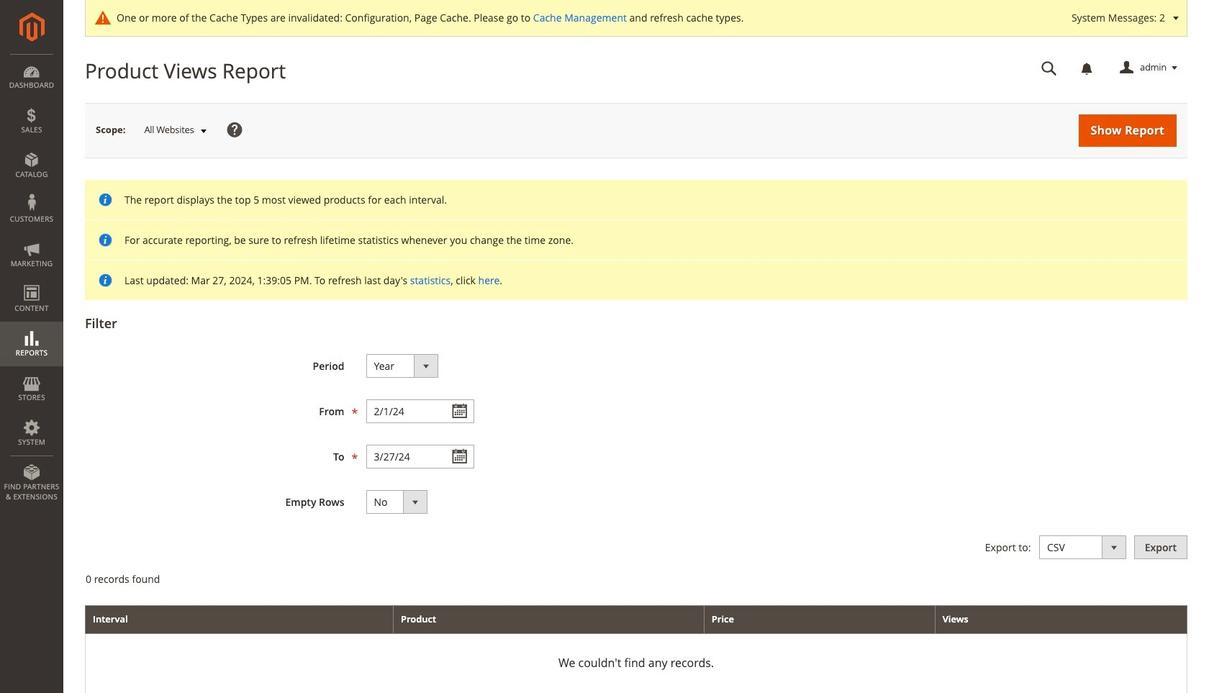 Task type: locate. For each thing, give the bounding box(es) containing it.
None text field
[[1031, 55, 1067, 81], [366, 399, 474, 423], [1031, 55, 1067, 81], [366, 399, 474, 423]]

magento admin panel image
[[19, 12, 44, 42]]

None text field
[[366, 445, 474, 469]]

menu bar
[[0, 54, 63, 509]]



